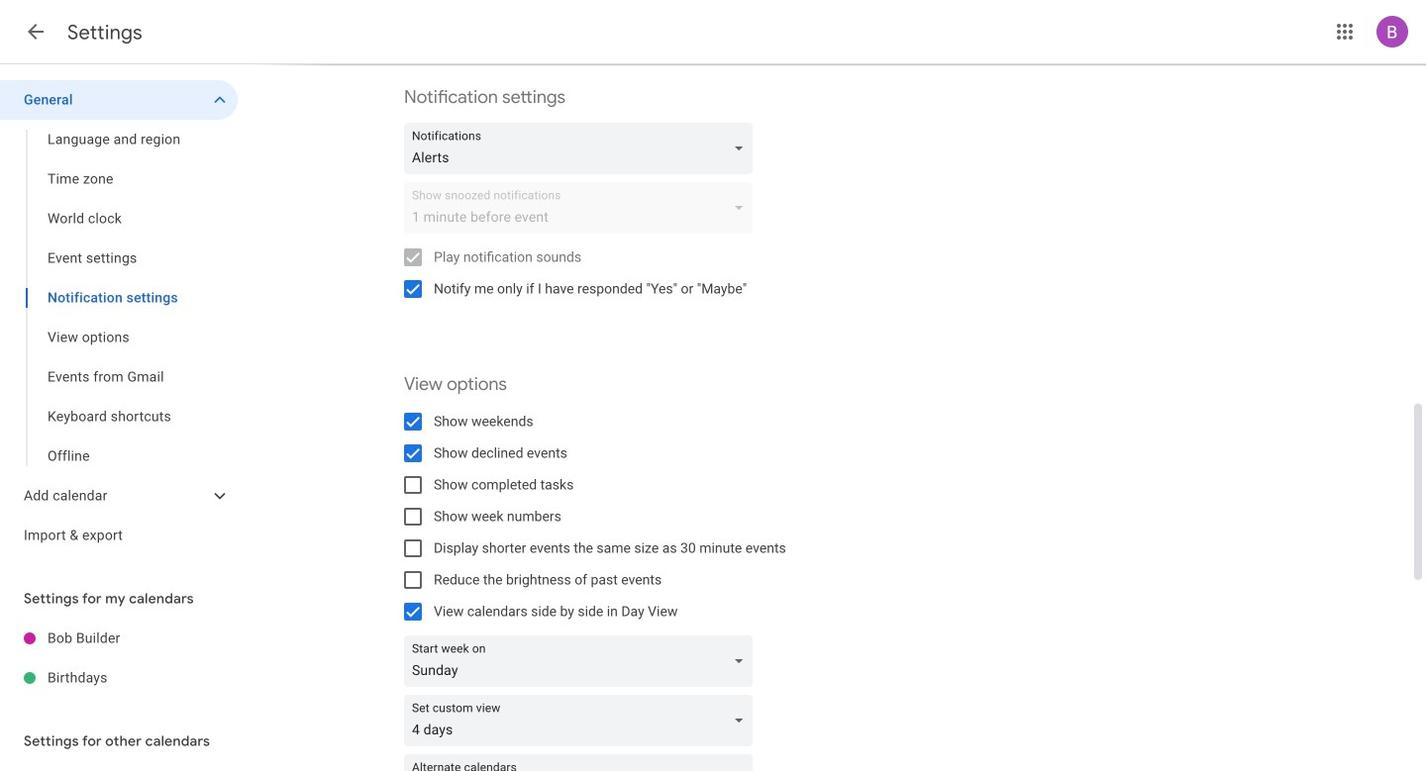 Task type: vqa. For each thing, say whether or not it's contained in the screenshot.
Other notifications within Settings for my calendars tree
no



Task type: locate. For each thing, give the bounding box(es) containing it.
birthdays tree item
[[0, 659, 238, 698]]

group
[[0, 120, 238, 476]]

0 vertical spatial tree
[[0, 80, 238, 556]]

None field
[[404, 111, 761, 162], [404, 624, 761, 675], [404, 683, 761, 735], [404, 743, 761, 771], [404, 111, 761, 162], [404, 624, 761, 675], [404, 683, 761, 735], [404, 743, 761, 771]]

heading
[[67, 20, 142, 45]]

general tree item
[[0, 80, 238, 120]]

1 vertical spatial tree
[[0, 619, 238, 698]]

2 tree from the top
[[0, 619, 238, 698]]

tree
[[0, 80, 238, 556], [0, 619, 238, 698]]



Task type: describe. For each thing, give the bounding box(es) containing it.
1 tree from the top
[[0, 80, 238, 556]]

go back image
[[24, 20, 48, 44]]

bob builder tree item
[[0, 619, 238, 659]]



